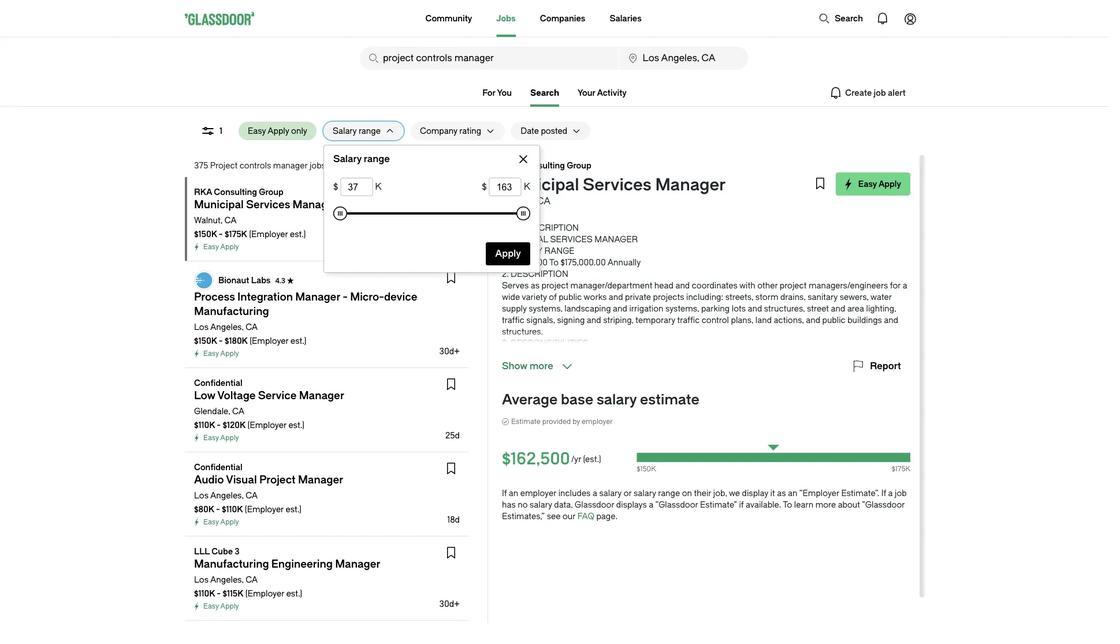 Task type: vqa. For each thing, say whether or not it's contained in the screenshot.
senior
no



Task type: describe. For each thing, give the bounding box(es) containing it.
3.
[[502, 339, 509, 348]]

$110k inside "los angeles, ca $80k - $110k (employer est.)"
[[222, 505, 243, 515]]

375 project controls manager jobs in los angeles, ca
[[194, 161, 400, 170]]

more inside dropdown button
[[530, 361, 553, 372]]

easy apply for walnut, ca $150k - $175k (employer est.)
[[203, 243, 239, 251]]

(employer for los angeles, ca $150k - $180k (employer est.)
[[250, 336, 289, 346]]

a left job
[[888, 489, 893, 499]]

salary range inside dropdown button
[[333, 126, 381, 136]]

- for los angeles, ca $80k - $110k (employer est.)
[[216, 505, 220, 515]]

2 k from the left
[[524, 182, 530, 192]]

walnut, ca $150k - $175k (employer est.)
[[194, 216, 306, 239]]

in
[[328, 161, 335, 170]]

we
[[729, 489, 740, 499]]

you
[[497, 88, 512, 98]]

1 button
[[192, 122, 232, 140]]

- for los angeles, ca $110k - $115k (employer est.)
[[217, 590, 221, 599]]

salaries link
[[610, 0, 642, 37]]

responsibilities
[[511, 339, 588, 348]]

for you link
[[482, 88, 512, 98]]

1 if from the left
[[502, 489, 507, 499]]

2 if from the left
[[881, 489, 886, 499]]

ca inside glendale, ca $110k - $120k (employer est.)
[[232, 407, 244, 417]]

none field search location
[[620, 47, 748, 70]]

easy apply only button
[[239, 122, 317, 140]]

apply inside "easy apply" 'button'
[[879, 179, 901, 189]]

jobs
[[496, 14, 516, 23]]

2.
[[502, 269, 509, 279]]

group for rka consulting group municipal services manager walnut, ca
[[567, 161, 591, 170]]

easy for los angeles, ca $110k - $115k (employer est.)
[[203, 603, 219, 611]]

glendale, ca $110k - $120k (employer est.)
[[194, 407, 304, 430]]

estimate".
[[841, 489, 879, 499]]

their
[[694, 489, 711, 499]]

group for rka consulting group
[[259, 187, 284, 197]]

estimates,"
[[502, 512, 545, 522]]

variety
[[522, 293, 547, 302]]

lighting,
[[866, 304, 896, 314]]

on
[[682, 489, 692, 499]]

projects
[[653, 293, 684, 302]]

apply for los angeles, ca $110k - $115k (employer est.)
[[220, 603, 239, 611]]

of
[[549, 293, 557, 302]]

date posted
[[521, 126, 567, 136]]

$110k inside glendale, ca $110k - $120k (employer est.)
[[194, 421, 215, 430]]

$150k inside los angeles, ca $150k - $180k (employer est.)
[[194, 336, 217, 346]]

manager
[[273, 161, 308, 170]]

head
[[654, 281, 674, 291]]

works
[[584, 293, 607, 302]]

average base salary estimate
[[502, 392, 699, 408]]

community
[[425, 14, 472, 23]]

3
[[235, 547, 240, 557]]

striping,
[[603, 316, 634, 325]]

faq page.
[[577, 512, 618, 522]]

lll
[[194, 547, 210, 557]]

signing
[[557, 316, 585, 325]]

1.
[[502, 246, 507, 256]]

municipal
[[502, 176, 579, 195]]

no
[[518, 501, 528, 510]]

supply
[[502, 304, 527, 314]]

est.) inside glendale, ca $110k - $120k (employer est.)
[[288, 421, 304, 430]]

see
[[547, 512, 561, 522]]

and down street
[[806, 316, 820, 325]]

more inside if an employer includes a salary or salary range on their job, we display it as an "employer estimate".  if a job has no salary data, glassdoor displays a "glassdoor estimate" if available.  to learn more about "glassdoor estimates," see our
[[815, 501, 836, 510]]

$175k inside walnut, ca $150k - $175k (employer est.)
[[225, 230, 247, 239]]

only
[[291, 126, 307, 136]]

posted
[[541, 126, 567, 136]]

structures.
[[502, 327, 543, 337]]

★
[[287, 277, 294, 285]]

jobs list element
[[185, 177, 476, 624]]

1 vertical spatial description
[[511, 269, 568, 279]]

wide
[[502, 293, 520, 302]]

"employer
[[799, 489, 839, 499]]

municipal
[[502, 235, 548, 244]]

los for los angeles, ca $80k - $110k (employer est.)
[[194, 491, 209, 501]]

- for los angeles, ca $150k - $180k (employer est.)
[[219, 336, 223, 346]]

salaries
[[610, 14, 642, 23]]

sewers,
[[840, 293, 869, 302]]

easy apply for glendale, ca $110k - $120k (employer est.)
[[203, 434, 239, 443]]

your activity
[[578, 88, 627, 98]]

a up the glassdoor at the bottom right
[[593, 489, 597, 499]]

30d+ for los angeles, ca $110k - $115k (employer est.)
[[439, 600, 460, 609]]

walnut, inside walnut, ca $150k - $175k (employer est.)
[[194, 216, 222, 225]]

or
[[624, 489, 632, 499]]

$120k
[[223, 421, 246, 430]]

ca inside los angeles, ca $150k - $180k (employer est.)
[[246, 323, 258, 332]]

signals,
[[526, 316, 555, 325]]

$115k
[[223, 590, 243, 599]]

labs
[[251, 276, 271, 285]]

and up the striping,
[[613, 304, 627, 314]]

(employer inside walnut, ca $150k - $175k (employer est.)
[[249, 230, 288, 239]]

2 an from the left
[[788, 489, 797, 499]]

streets,
[[725, 293, 754, 302]]

street
[[807, 304, 829, 314]]

apply for los angeles, ca $150k - $180k (employer est.)
[[220, 350, 239, 358]]

salary left the or
[[599, 489, 622, 499]]

angeles, for los angeles, ca $150k - $180k (employer est.)
[[210, 323, 244, 332]]

for
[[482, 88, 495, 98]]

ca inside los angeles, ca $110k - $115k (employer est.)
[[246, 576, 258, 585]]

los angeles, ca $150k - $180k (employer est.)
[[194, 323, 306, 346]]

as for an
[[777, 489, 786, 499]]

los for los angeles, ca $150k - $180k (employer est.)
[[194, 323, 209, 332]]

company
[[420, 126, 457, 136]]

and up land at right bottom
[[748, 304, 762, 314]]

easy apply for los angeles, ca $150k - $180k (employer est.)
[[203, 350, 239, 358]]

375
[[194, 161, 208, 170]]

services
[[583, 176, 652, 195]]

a inside job description municipal services manager 1. salary range $150,000.00 to $175,000.00 annually 2. description serves as project manager/department head and coordinates with other project managers/engineers for a wide variety of public works and private projects including: streets, storm drains, sanitary sewers, water supply systems, landscaping and irrigation systems, parking lots and structures, street and area lighting, traffic signals, signing and striping, temporary traffic control plans, land actions, and public buildings and structures. 3. responsibilities
[[903, 281, 907, 291]]

plans,
[[731, 316, 754, 325]]

2 vertical spatial $150k
[[637, 466, 656, 474]]

buildings
[[848, 316, 882, 325]]

consulting for rka consulting group municipal services manager walnut, ca
[[522, 161, 565, 170]]

Search keyword field
[[360, 47, 618, 70]]

estimate
[[640, 392, 699, 408]]

$150k inside walnut, ca $150k - $175k (employer est.)
[[194, 230, 217, 239]]

data,
[[554, 501, 573, 510]]

salary right base
[[597, 392, 637, 408]]

coordinates
[[692, 281, 738, 291]]

structures,
[[764, 304, 805, 314]]

rka for rka consulting group
[[194, 187, 212, 197]]

range inside dropdown button
[[359, 126, 381, 136]]

consulting for rka consulting group
[[214, 187, 257, 197]]

1 vertical spatial public
[[822, 316, 846, 325]]

close dropdown image
[[516, 153, 530, 166]]

easy for walnut, ca $150k - $175k (employer est.)
[[203, 243, 219, 251]]

est.) inside walnut, ca $150k - $175k (employer est.)
[[290, 230, 306, 239]]

report
[[870, 361, 901, 372]]

salary right the or
[[634, 489, 656, 499]]

los angeles, ca $80k - $110k (employer est.)
[[194, 491, 302, 515]]

search button
[[813, 7, 869, 30]]

managers/engineers
[[809, 281, 888, 291]]

land
[[756, 316, 772, 325]]

2 $ from the left
[[482, 182, 487, 192]]

Search location field
[[620, 47, 748, 70]]

other
[[757, 281, 778, 291]]

angeles, right 'in'
[[353, 161, 386, 170]]

none field search keyword
[[360, 47, 618, 70]]

0 vertical spatial description
[[521, 223, 579, 233]]

to inside job description municipal services manager 1. salary range $150,000.00 to $175,000.00 annually 2. description serves as project manager/department head and coordinates with other project managers/engineers for a wide variety of public works and private projects including: streets, storm drains, sanitary sewers, water supply systems, landscaping and irrigation systems, parking lots and structures, street and area lighting, traffic signals, signing and striping, temporary traffic control plans, land actions, and public buildings and structures. 3. responsibilities
[[549, 258, 559, 267]]

company rating button
[[411, 122, 481, 140]]

manager
[[655, 176, 726, 195]]

(employer for los angeles, ca $110k - $115k (employer est.)
[[245, 590, 284, 599]]



Task type: locate. For each thing, give the bounding box(es) containing it.
salary inside dropdown button
[[333, 126, 357, 136]]

to left learn
[[783, 501, 792, 510]]

group down posted
[[567, 161, 591, 170]]

easy for los angeles, ca $150k - $180k (employer est.)
[[203, 350, 219, 358]]

(employer
[[249, 230, 288, 239], [250, 336, 289, 346], [248, 421, 286, 430], [245, 505, 284, 515], [245, 590, 284, 599]]

show more
[[502, 361, 553, 372]]

0 horizontal spatial project
[[542, 281, 569, 291]]

0 vertical spatial to
[[549, 258, 559, 267]]

including:
[[686, 293, 723, 302]]

0 vertical spatial 30d+
[[439, 347, 460, 356]]

area
[[847, 304, 864, 314]]

control
[[702, 316, 729, 325]]

0 horizontal spatial as
[[531, 281, 540, 291]]

0 vertical spatial search
[[835, 14, 863, 23]]

easy inside button
[[248, 126, 266, 136]]

0 vertical spatial salary range
[[333, 126, 381, 136]]

consulting
[[522, 161, 565, 170], [214, 187, 257, 197]]

0 horizontal spatial if
[[502, 489, 507, 499]]

angeles, inside los angeles, ca $110k - $115k (employer est.)
[[210, 576, 244, 585]]

rka up municipal
[[502, 161, 520, 170]]

search link
[[530, 88, 559, 107]]

$150k left $180k
[[194, 336, 217, 346]]

and down lighting,
[[884, 316, 898, 325]]

angeles, up $180k
[[210, 323, 244, 332]]

and up projects
[[676, 281, 690, 291]]

bionaut
[[218, 276, 249, 285]]

0 vertical spatial as
[[531, 281, 540, 291]]

1 horizontal spatial to
[[783, 501, 792, 510]]

- left $115k at bottom
[[217, 590, 221, 599]]

1 vertical spatial search
[[530, 88, 559, 98]]

a right displays
[[649, 501, 654, 510]]

apply for walnut, ca $150k - $175k (employer est.)
[[220, 243, 239, 251]]

k
[[375, 182, 382, 192], [524, 182, 530, 192]]

$110k right $80k
[[222, 505, 243, 515]]

if up has at the bottom of page
[[502, 489, 507, 499]]

1 vertical spatial consulting
[[214, 187, 257, 197]]

1 vertical spatial walnut,
[[194, 216, 222, 225]]

0 vertical spatial $175k
[[225, 230, 247, 239]]

los down lll
[[194, 576, 209, 585]]

as inside if an employer includes a salary or salary range on their job, we display it as an "employer estimate".  if a job has no salary data, glassdoor displays a "glassdoor estimate" if available.  to learn more about "glassdoor estimates," see our
[[777, 489, 786, 499]]

0 vertical spatial $110k
[[194, 421, 215, 430]]

0 vertical spatial range
[[359, 126, 381, 136]]

angeles, for los angeles, ca $80k - $110k (employer est.)
[[210, 491, 244, 501]]

1 horizontal spatial k
[[524, 182, 530, 192]]

estimate"
[[700, 501, 737, 510]]

actions,
[[774, 316, 804, 325]]

and down manager/department at the top right
[[609, 293, 623, 302]]

1 k from the left
[[375, 182, 382, 192]]

ca inside "los angeles, ca $80k - $110k (employer est.)"
[[246, 491, 258, 501]]

easy apply inside "easy apply" 'button'
[[858, 179, 901, 189]]

temporary
[[636, 316, 675, 325]]

annually
[[608, 258, 641, 267]]

slider
[[333, 207, 347, 221], [516, 207, 530, 221]]

apply for los angeles, ca $80k - $110k (employer est.)
[[220, 519, 239, 527]]

angeles, up $115k at bottom
[[210, 576, 244, 585]]

traffic down supply at left
[[502, 316, 524, 325]]

as for project
[[531, 281, 540, 291]]

rka consulting group municipal services manager walnut, ca
[[502, 161, 726, 207]]

1 vertical spatial employer
[[520, 489, 556, 499]]

angeles, inside los angeles, ca $150k - $180k (employer est.)
[[210, 323, 244, 332]]

0 horizontal spatial more
[[530, 361, 553, 372]]

(employer inside los angeles, ca $110k - $115k (employer est.)
[[245, 590, 284, 599]]

jobs link
[[496, 0, 516, 37]]

los inside los angeles, ca $150k - $180k (employer est.)
[[194, 323, 209, 332]]

systems,
[[529, 304, 563, 314], [665, 304, 699, 314]]

about
[[838, 501, 860, 510]]

1 systems, from the left
[[529, 304, 563, 314]]

1 confidential from the top
[[194, 379, 242, 388]]

0 horizontal spatial group
[[259, 187, 284, 197]]

ca inside "rka consulting group municipal services manager walnut, ca"
[[537, 196, 551, 207]]

$110k inside los angeles, ca $110k - $115k (employer est.)
[[194, 590, 215, 599]]

2 project from the left
[[780, 281, 807, 291]]

-
[[219, 230, 223, 239], [219, 336, 223, 346], [217, 421, 221, 430], [216, 505, 220, 515], [217, 590, 221, 599]]

base
[[561, 392, 593, 408]]

0 vertical spatial walnut,
[[502, 196, 534, 207]]

(employer inside "los angeles, ca $80k - $110k (employer est.)"
[[245, 505, 284, 515]]

2 slider from the left
[[516, 207, 530, 221]]

0 vertical spatial $150k
[[194, 230, 217, 239]]

0 horizontal spatial k
[[375, 182, 382, 192]]

angeles, up $80k
[[210, 491, 244, 501]]

- inside los angeles, ca $150k - $180k (employer est.)
[[219, 336, 223, 346]]

$175k up job
[[892, 466, 910, 474]]

1 vertical spatial more
[[815, 501, 836, 510]]

consulting up municipal
[[522, 161, 565, 170]]

lll cube 3
[[194, 547, 240, 557]]

- inside "los angeles, ca $80k - $110k (employer est.)"
[[216, 505, 220, 515]]

$150k up displays
[[637, 466, 656, 474]]

1
[[220, 126, 222, 136]]

$110k left $115k at bottom
[[194, 590, 215, 599]]

more down "employer
[[815, 501, 836, 510]]

0 horizontal spatial an
[[509, 489, 518, 499]]

los inside los angeles, ca $110k - $115k (employer est.)
[[194, 576, 209, 585]]

as right it
[[777, 489, 786, 499]]

1 horizontal spatial $175k
[[892, 466, 910, 474]]

confidential up $80k
[[194, 463, 242, 473]]

slider down 'in'
[[333, 207, 347, 221]]

confidential for glendale,
[[194, 379, 242, 388]]

1 traffic from the left
[[502, 316, 524, 325]]

1 horizontal spatial group
[[567, 161, 591, 170]]

- down glendale, at the left
[[217, 421, 221, 430]]

1 $ from the left
[[333, 182, 338, 192]]

confidential for los
[[194, 463, 242, 473]]

1 horizontal spatial project
[[780, 281, 807, 291]]

(employer inside glendale, ca $110k - $120k (employer est.)
[[248, 421, 286, 430]]

1 horizontal spatial systems,
[[665, 304, 699, 314]]

rka inside "rka consulting group municipal services manager walnut, ca"
[[502, 161, 520, 170]]

los for los angeles, ca $110k - $115k (employer est.)
[[194, 576, 209, 585]]

employer up no
[[520, 489, 556, 499]]

- inside walnut, ca $150k - $175k (employer est.)
[[219, 230, 223, 239]]

1 horizontal spatial slider
[[516, 207, 530, 221]]

if an employer includes a salary or salary range on their job, we display it as an "employer estimate".  if a job has no salary data, glassdoor displays a "glassdoor estimate" if available.  to learn more about "glassdoor estimates," see our
[[502, 489, 907, 522]]

serves
[[502, 281, 529, 291]]

apply inside easy apply only button
[[268, 126, 289, 136]]

1 vertical spatial confidential
[[194, 463, 242, 473]]

systems, down projects
[[665, 304, 699, 314]]

/yr
[[571, 455, 581, 464]]

systems, up signals,
[[529, 304, 563, 314]]

est.) inside "los angeles, ca $80k - $110k (employer est.)"
[[286, 505, 302, 515]]

our
[[563, 512, 575, 522]]

includes
[[558, 489, 591, 499]]

1 vertical spatial to
[[783, 501, 792, 510]]

"glassdoor down on
[[655, 501, 698, 510]]

description
[[521, 223, 579, 233], [511, 269, 568, 279]]

public right of
[[559, 293, 582, 302]]

$175,000.00
[[561, 258, 606, 267]]

los inside "los angeles, ca $80k - $110k (employer est.)"
[[194, 491, 209, 501]]

water
[[871, 293, 892, 302]]

cube
[[212, 547, 233, 557]]

apply for glendale, ca $110k - $120k (employer est.)
[[220, 434, 239, 443]]

job description municipal services manager 1. salary range $150,000.00 to $175,000.00 annually 2. description serves as project manager/department head and coordinates with other project managers/engineers for a wide variety of public works and private projects including: streets, storm drains, sanitary sewers, water supply systems, landscaping and irrigation systems, parking lots and structures, street and area lighting, traffic signals, signing and striping, temporary traffic control plans, land actions, and public buildings and structures. 3. responsibilities
[[502, 223, 907, 348]]

easy for glendale, ca $110k - $120k (employer est.)
[[203, 434, 219, 443]]

0 horizontal spatial "glassdoor
[[655, 501, 698, 510]]

easy for los angeles, ca $80k - $110k (employer est.)
[[203, 519, 219, 527]]

faq link
[[577, 512, 594, 522]]

if
[[739, 501, 744, 510]]

"glassdoor down job
[[862, 501, 905, 510]]

an up learn
[[788, 489, 797, 499]]

confidential up glendale, at the left
[[194, 379, 242, 388]]

group inside jobs list element
[[259, 187, 284, 197]]

rka down 375
[[194, 187, 212, 197]]

slider up job
[[516, 207, 530, 221]]

date posted button
[[511, 122, 567, 140]]

your activity link
[[578, 88, 627, 98]]

los
[[337, 161, 351, 170], [194, 323, 209, 332], [194, 491, 209, 501], [194, 576, 209, 585]]

- right $80k
[[216, 505, 220, 515]]

bionaut labs 4.3 ★
[[218, 276, 294, 285]]

- left $180k
[[219, 336, 223, 346]]

private
[[625, 293, 651, 302]]

search inside button
[[835, 14, 863, 23]]

bionaut labs logo image
[[195, 272, 213, 290]]

1 horizontal spatial consulting
[[522, 161, 565, 170]]

0 horizontal spatial slider
[[333, 207, 347, 221]]

0 vertical spatial group
[[567, 161, 591, 170]]

job
[[502, 223, 519, 233]]

0 vertical spatial public
[[559, 293, 582, 302]]

easy apply for los angeles, ca $80k - $110k (employer est.)
[[203, 519, 239, 527]]

if left job
[[881, 489, 886, 499]]

1 "glassdoor from the left
[[655, 501, 698, 510]]

salary up see
[[530, 501, 552, 510]]

2 vertical spatial range
[[658, 489, 680, 499]]

company rating
[[420, 126, 481, 136]]

1 horizontal spatial public
[[822, 316, 846, 325]]

1 project from the left
[[542, 281, 569, 291]]

1 vertical spatial salary
[[333, 154, 362, 165]]

average
[[502, 392, 558, 408]]

page.
[[596, 512, 618, 522]]

traffic
[[502, 316, 524, 325], [677, 316, 700, 325]]

project
[[210, 161, 238, 170]]

salary up 'in'
[[333, 126, 357, 136]]

1 horizontal spatial traffic
[[677, 316, 700, 325]]

est.) for los angeles, ca $80k - $110k (employer est.)
[[286, 505, 302, 515]]

a
[[903, 281, 907, 291], [593, 489, 597, 499], [888, 489, 893, 499], [649, 501, 654, 510]]

- inside glendale, ca $110k - $120k (employer est.)
[[217, 421, 221, 430]]

0 horizontal spatial traffic
[[502, 316, 524, 325]]

est.) for los angeles, ca $110k - $115k (employer est.)
[[286, 590, 302, 599]]

walnut, down rka consulting group at the top
[[194, 216, 222, 225]]

0 vertical spatial rka
[[502, 161, 520, 170]]

$162,500
[[502, 450, 570, 469]]

as up the variety
[[531, 281, 540, 291]]

1 vertical spatial salary range
[[333, 154, 390, 165]]

your
[[578, 88, 595, 98]]

display
[[742, 489, 768, 499]]

$ left municipal
[[482, 182, 487, 192]]

1 vertical spatial as
[[777, 489, 786, 499]]

0 horizontal spatial rka
[[194, 187, 212, 197]]

with
[[739, 281, 755, 291]]

easy apply for los angeles, ca $110k - $115k (employer est.)
[[203, 603, 239, 611]]

rka inside jobs list element
[[194, 187, 212, 197]]

an
[[509, 489, 518, 499], [788, 489, 797, 499]]

est.) inside los angeles, ca $110k - $115k (employer est.)
[[286, 590, 302, 599]]

salary range up 'in'
[[333, 126, 381, 136]]

18d
[[447, 516, 460, 525]]

1 vertical spatial 30d+
[[439, 600, 460, 609]]

range inside if an employer includes a salary or salary range on their job, we display it as an "employer estimate".  if a job has no salary data, glassdoor displays a "glassdoor estimate" if available.  to learn more about "glassdoor estimates," see our
[[658, 489, 680, 499]]

(employer inside los angeles, ca $150k - $180k (employer est.)
[[250, 336, 289, 346]]

1 vertical spatial $150k
[[194, 336, 217, 346]]

landscaping
[[565, 304, 611, 314]]

0 vertical spatial confidential
[[194, 379, 242, 388]]

1 horizontal spatial walnut,
[[502, 196, 534, 207]]

1 horizontal spatial "glassdoor
[[862, 501, 905, 510]]

0 horizontal spatial walnut,
[[194, 216, 222, 225]]

displays
[[616, 501, 647, 510]]

walnut, down municipal
[[502, 196, 534, 207]]

1 vertical spatial $175k
[[892, 466, 910, 474]]

an up has at the bottom of page
[[509, 489, 518, 499]]

salary down the salary range dropdown button
[[333, 154, 362, 165]]

more
[[530, 361, 553, 372], [815, 501, 836, 510]]

search
[[835, 14, 863, 23], [530, 88, 559, 98]]

salary range down the salary range dropdown button
[[333, 154, 390, 165]]

2 confidential from the top
[[194, 463, 242, 473]]

est.)
[[290, 230, 306, 239], [291, 336, 306, 346], [288, 421, 304, 430], [286, 505, 302, 515], [286, 590, 302, 599]]

1 horizontal spatial employer
[[582, 418, 613, 426]]

$150k up bionaut labs logo
[[194, 230, 217, 239]]

learn
[[794, 501, 813, 510]]

confidential
[[194, 379, 242, 388], [194, 463, 242, 473]]

description up services on the top of the page
[[521, 223, 579, 233]]

$110k
[[194, 421, 215, 430], [222, 505, 243, 515], [194, 590, 215, 599]]

as inside job description municipal services manager 1. salary range $150,000.00 to $175,000.00 annually 2. description serves as project manager/department head and coordinates with other project managers/engineers for a wide variety of public works and private projects including: streets, storm drains, sanitary sewers, water supply systems, landscaping and irrigation systems, parking lots and structures, street and area lighting, traffic signals, signing and striping, temporary traffic control plans, land actions, and public buildings and structures. 3. responsibilities
[[531, 281, 540, 291]]

est.) inside los angeles, ca $150k - $180k (employer est.)
[[291, 336, 306, 346]]

by
[[573, 418, 580, 426]]

los up $80k
[[194, 491, 209, 501]]

ca inside walnut, ca $150k - $175k (employer est.)
[[224, 216, 237, 225]]

30d+ for los angeles, ca $150k - $180k (employer est.)
[[439, 347, 460, 356]]

project up of
[[542, 281, 569, 291]]

0 horizontal spatial $
[[333, 182, 338, 192]]

0 horizontal spatial $175k
[[225, 230, 247, 239]]

0 horizontal spatial systems,
[[529, 304, 563, 314]]

0 vertical spatial more
[[530, 361, 553, 372]]

1 horizontal spatial more
[[815, 501, 836, 510]]

2 vertical spatial $110k
[[194, 590, 215, 599]]

has
[[502, 501, 516, 510]]

None field
[[360, 47, 618, 70], [620, 47, 748, 70], [340, 178, 373, 196], [489, 178, 521, 196], [340, 178, 373, 196], [489, 178, 521, 196]]

group down controls
[[259, 187, 284, 197]]

1 an from the left
[[509, 489, 518, 499]]

and down the landscaping
[[587, 316, 601, 325]]

- inside los angeles, ca $110k - $115k (employer est.)
[[217, 590, 221, 599]]

rka for rka consulting group municipal services manager walnut, ca
[[502, 161, 520, 170]]

consulting down project
[[214, 187, 257, 197]]

a right for
[[903, 281, 907, 291]]

1 slider from the left
[[333, 207, 347, 221]]

$150,000.00
[[502, 258, 548, 267]]

group
[[567, 161, 591, 170], [259, 187, 284, 197]]

0 horizontal spatial employer
[[520, 489, 556, 499]]

consulting inside jobs list element
[[214, 187, 257, 197]]

and left area
[[831, 304, 845, 314]]

angeles, inside "los angeles, ca $80k - $110k (employer est.)"
[[210, 491, 244, 501]]

it
[[770, 489, 775, 499]]

$110k down glendale, at the left
[[194, 421, 215, 430]]

1 vertical spatial $110k
[[222, 505, 243, 515]]

consulting inside "rka consulting group municipal services manager walnut, ca"
[[522, 161, 565, 170]]

group inside "rka consulting group municipal services manager walnut, ca"
[[567, 161, 591, 170]]

1 horizontal spatial $
[[482, 182, 487, 192]]

1 horizontal spatial rka
[[502, 161, 520, 170]]

more down responsibilities
[[530, 361, 553, 372]]

25d
[[445, 431, 460, 441]]

(employer for los angeles, ca $80k - $110k (employer est.)
[[245, 505, 284, 515]]

- down rka consulting group at the top
[[219, 230, 223, 239]]

description down $150,000.00 at the top left
[[511, 269, 568, 279]]

to down range
[[549, 258, 559, 267]]

range
[[359, 126, 381, 136], [364, 154, 390, 165], [658, 489, 680, 499]]

2 "glassdoor from the left
[[862, 501, 905, 510]]

employer right by
[[582, 418, 613, 426]]

0 vertical spatial consulting
[[522, 161, 565, 170]]

easy
[[248, 126, 266, 136], [858, 179, 877, 189], [203, 243, 219, 251], [203, 350, 219, 358], [203, 434, 219, 443], [203, 519, 219, 527], [203, 603, 219, 611]]

0 vertical spatial salary
[[333, 126, 357, 136]]

show more button
[[502, 360, 574, 374]]

los right 'in'
[[337, 161, 351, 170]]

sanitary
[[808, 293, 838, 302]]

1 vertical spatial group
[[259, 187, 284, 197]]

0 vertical spatial employer
[[582, 418, 613, 426]]

est.) for los angeles, ca $150k - $180k (employer est.)
[[291, 336, 306, 346]]

$180k
[[225, 336, 248, 346]]

0 horizontal spatial public
[[559, 293, 582, 302]]

jobs
[[310, 161, 326, 170]]

employer inside if an employer includes a salary or salary range on their job, we display it as an "employer estimate".  if a job has no salary data, glassdoor displays a "glassdoor estimate" if available.  to learn more about "glassdoor estimates," see our
[[520, 489, 556, 499]]

traffic left control
[[677, 316, 700, 325]]

0 horizontal spatial to
[[549, 258, 559, 267]]

for you
[[482, 88, 512, 98]]

easy inside 'button'
[[858, 179, 877, 189]]

0 horizontal spatial search
[[530, 88, 559, 98]]

los down bionaut labs logo
[[194, 323, 209, 332]]

1 horizontal spatial search
[[835, 14, 863, 23]]

2 systems, from the left
[[665, 304, 699, 314]]

manager/department
[[571, 281, 652, 291]]

lots
[[732, 304, 746, 314]]

1 horizontal spatial if
[[881, 489, 886, 499]]

0 horizontal spatial consulting
[[214, 187, 257, 197]]

glendale,
[[194, 407, 230, 417]]

1 30d+ from the top
[[439, 347, 460, 356]]

public down street
[[822, 316, 846, 325]]

2 30d+ from the top
[[439, 600, 460, 609]]

walnut, inside "rka consulting group municipal services manager walnut, ca"
[[502, 196, 534, 207]]

salary range button
[[323, 122, 381, 140]]

to inside if an employer includes a salary or salary range on their job, we display it as an "employer estimate".  if a job has no salary data, glassdoor displays a "glassdoor estimate" if available.  to learn more about "glassdoor estimates," see our
[[783, 501, 792, 510]]

$ down 'in'
[[333, 182, 338, 192]]

los angeles, ca $110k - $115k (employer est.)
[[194, 576, 302, 599]]

2 traffic from the left
[[677, 316, 700, 325]]

salary
[[509, 246, 542, 256]]

1 vertical spatial range
[[364, 154, 390, 165]]

1 vertical spatial rka
[[194, 187, 212, 197]]

project up drains,
[[780, 281, 807, 291]]

1 horizontal spatial an
[[788, 489, 797, 499]]

provided
[[542, 418, 571, 426]]

angeles, for los angeles, ca $110k - $115k (employer est.)
[[210, 576, 244, 585]]

1 horizontal spatial as
[[777, 489, 786, 499]]

$175k down rka consulting group at the top
[[225, 230, 247, 239]]



